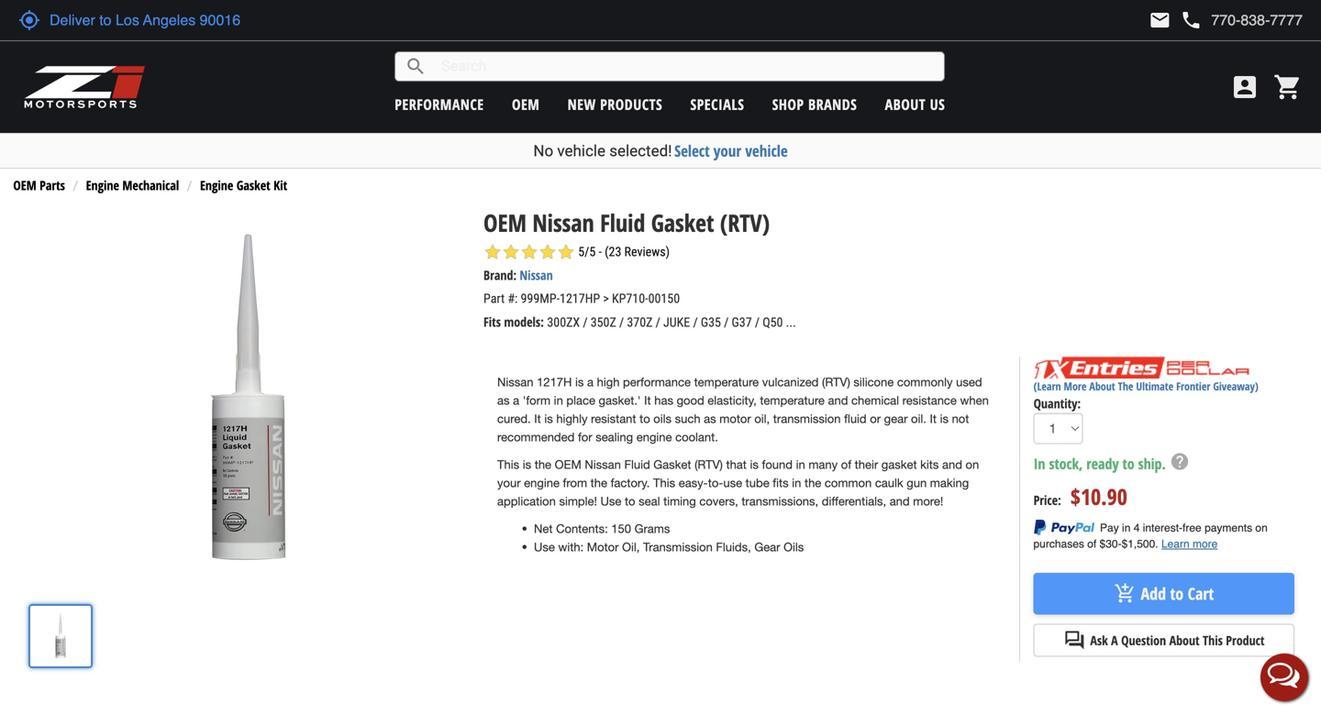 Task type: locate. For each thing, give the bounding box(es) containing it.
oem
[[512, 95, 540, 114], [13, 176, 36, 194], [484, 206, 527, 239], [555, 458, 582, 472]]

new products
[[568, 95, 663, 114]]

vehicle down the shop
[[745, 140, 788, 162]]

to down factory.
[[625, 495, 636, 509]]

1 vertical spatial gasket
[[651, 206, 714, 239]]

engine left mechanical
[[86, 176, 119, 194]]

vehicle
[[745, 140, 788, 162], [557, 142, 606, 160]]

engine inside this is the oem nissan fluid gasket (rtv) that is found in many of their gasket kits and on your engine from the factory. this easy-to-use tube fits in the common caulk gun making application simple! use to seal timing covers, transmissions, differentials, and more!
[[524, 476, 560, 491]]

oem inside this is the oem nissan fluid gasket (rtv) that is found in many of their gasket kits and on your engine from the factory. this easy-to-use tube fits in the common caulk gun making application simple! use to seal timing covers, transmissions, differentials, and more!
[[555, 458, 582, 472]]

use
[[601, 495, 622, 509], [534, 541, 555, 555]]

ultimate
[[1136, 379, 1174, 394]]

1 horizontal spatial about
[[1090, 379, 1116, 394]]

brands
[[809, 95, 857, 114]]

use down factory.
[[601, 495, 622, 509]]

4 / from the left
[[693, 315, 698, 330]]

and up making
[[943, 458, 963, 472]]

1 vertical spatial engine
[[524, 476, 560, 491]]

fits
[[484, 313, 501, 331]]

parts
[[40, 176, 65, 194]]

2 horizontal spatial this
[[1203, 632, 1223, 650]]

about inside question_answer ask a question about this product
[[1170, 632, 1200, 650]]

#:
[[508, 291, 518, 306]]

engine for engine mechanical
[[86, 176, 119, 194]]

your up application
[[497, 476, 521, 491]]

oil,
[[755, 412, 770, 426]]

gasket inside oem nissan fluid gasket (rtv) star star star star star 5/5 - (23 reviews) brand: nissan part #: 999mp-1217hp > kp710-00150 fits models: 300zx / 350z / 370z / juke / g35 / g37 / q50 ...
[[651, 206, 714, 239]]

1 vertical spatial use
[[534, 541, 555, 555]]

a up cured.
[[513, 394, 520, 408]]

engine inside the nissan 1217h is a high performance temperature vulcanized (rtv) silicone commonly used as a 'form in place gasket.' it has good elasticity, temperature and chemical resistance when cured. it is highly resistant to oils such as motor oil, transmission fluid or gear oil. it is not recommended for sealing engine coolant.
[[637, 430, 672, 445]]

fluid up 5/5 -
[[600, 206, 646, 239]]

1 horizontal spatial vehicle
[[745, 140, 788, 162]]

this left product
[[1203, 632, 1223, 650]]

is down recommended
[[523, 458, 531, 472]]

and inside the nissan 1217h is a high performance temperature vulcanized (rtv) silicone commonly used as a 'form in place gasket.' it has good elasticity, temperature and chemical resistance when cured. it is highly resistant to oils such as motor oil, transmission fluid or gear oil. it is not recommended for sealing engine coolant.
[[828, 394, 848, 408]]

...
[[786, 315, 796, 330]]

simple!
[[559, 495, 597, 509]]

select your vehicle link
[[675, 140, 788, 162]]

this up seal
[[653, 476, 676, 491]]

a
[[587, 375, 594, 390], [513, 394, 520, 408]]

2 star from the left
[[502, 243, 520, 261]]

brand:
[[484, 266, 517, 284]]

ready
[[1087, 454, 1119, 474]]

and up fluid
[[828, 394, 848, 408]]

1 vertical spatial about
[[1090, 379, 1116, 394]]

0 vertical spatial use
[[601, 495, 622, 509]]

place
[[567, 394, 596, 408]]

oem inside oem nissan fluid gasket (rtv) star star star star star 5/5 - (23 reviews) brand: nissan part #: 999mp-1217hp > kp710-00150 fits models: 300zx / 350z / 370z / juke / g35 / g37 / q50 ...
[[484, 206, 527, 239]]

phone
[[1181, 9, 1203, 31]]

1 engine from the left
[[86, 176, 119, 194]]

engine left the kit
[[200, 176, 233, 194]]

is left not
[[940, 412, 949, 426]]

as
[[497, 394, 510, 408], [704, 412, 716, 426]]

is down 'form
[[545, 412, 553, 426]]

performance down search
[[395, 95, 484, 114]]

vehicle right no
[[557, 142, 606, 160]]

g35
[[701, 315, 721, 330]]

(learn
[[1034, 379, 1061, 394]]

2 horizontal spatial the
[[805, 476, 822, 491]]

shopping_cart
[[1274, 73, 1303, 102]]

gasket down select on the top right of page
[[651, 206, 714, 239]]

2 vertical spatial about
[[1170, 632, 1200, 650]]

oem up brand: at the top
[[484, 206, 527, 239]]

add_shopping_cart
[[1115, 583, 1137, 605]]

/
[[583, 315, 588, 330], [619, 315, 624, 330], [656, 315, 661, 330], [693, 315, 698, 330], [724, 315, 729, 330], [755, 315, 760, 330]]

gasket left the kit
[[237, 176, 270, 194]]

engine mechanical
[[86, 176, 179, 194]]

nissan inside the nissan 1217h is a high performance temperature vulcanized (rtv) silicone commonly used as a 'form in place gasket.' it has good elasticity, temperature and chemical resistance when cured. it is highly resistant to oils such as motor oil, transmission fluid or gear oil. it is not recommended for sealing engine coolant.
[[497, 375, 534, 390]]

about us link
[[885, 95, 945, 114]]

question_answer ask a question about this product
[[1064, 630, 1265, 652]]

0 horizontal spatial engine
[[86, 176, 119, 194]]

1 horizontal spatial temperature
[[760, 394, 825, 408]]

vehicle inside no vehicle selected! select your vehicle
[[557, 142, 606, 160]]

their
[[855, 458, 878, 472]]

temperature up elasticity,
[[694, 375, 759, 390]]

and
[[828, 394, 848, 408], [943, 458, 963, 472], [890, 495, 910, 509]]

(rtv) left silicone
[[822, 375, 851, 390]]

it
[[644, 394, 651, 408], [534, 412, 541, 426], [930, 412, 937, 426]]

it right oil.
[[930, 412, 937, 426]]

(learn more about the ultimate frontier giveaway) link
[[1034, 379, 1259, 394]]

0 vertical spatial engine
[[637, 430, 672, 445]]

0 horizontal spatial your
[[497, 476, 521, 491]]

no
[[534, 142, 554, 160]]

0 vertical spatial (rtv)
[[720, 206, 770, 239]]

2 horizontal spatial about
[[1170, 632, 1200, 650]]

easy-
[[679, 476, 708, 491]]

0 horizontal spatial use
[[534, 541, 555, 555]]

1 vertical spatial as
[[704, 412, 716, 426]]

2 / from the left
[[619, 315, 624, 330]]

found
[[762, 458, 793, 472]]

motor
[[720, 412, 751, 426]]

gasket inside this is the oem nissan fluid gasket (rtv) that is found in many of their gasket kits and on your engine from the factory. this easy-to-use tube fits in the common caulk gun making application simple! use to seal timing covers, transmissions, differentials, and more!
[[654, 458, 691, 472]]

on
[[966, 458, 979, 472]]

the down many
[[805, 476, 822, 491]]

2 vertical spatial this
[[1203, 632, 1223, 650]]

q50
[[763, 315, 783, 330]]

gear
[[755, 541, 781, 555]]

0 vertical spatial this
[[497, 458, 520, 472]]

about left us
[[885, 95, 926, 114]]

'form
[[523, 394, 551, 408]]

fits
[[773, 476, 789, 491]]

account_box link
[[1226, 73, 1265, 102]]

1 horizontal spatial and
[[890, 495, 910, 509]]

about left the
[[1090, 379, 1116, 394]]

new
[[568, 95, 596, 114]]

oem left parts
[[13, 176, 36, 194]]

commonly
[[897, 375, 953, 390]]

performance inside the nissan 1217h is a high performance temperature vulcanized (rtv) silicone commonly used as a 'form in place gasket.' it has good elasticity, temperature and chemical resistance when cured. it is highly resistant to oils such as motor oil, transmission fluid or gear oil. it is not recommended for sealing engine coolant.
[[623, 375, 691, 390]]

in right fits
[[792, 476, 802, 491]]

/ right 350z
[[619, 315, 624, 330]]

(rtv) down the select your vehicle link
[[720, 206, 770, 239]]

(learn more about the ultimate frontier giveaway)
[[1034, 379, 1259, 394]]

your inside this is the oem nissan fluid gasket (rtv) that is found in many of their gasket kits and on your engine from the factory. this easy-to-use tube fits in the common caulk gun making application simple! use to seal timing covers, transmissions, differentials, and more!
[[497, 476, 521, 491]]

0 horizontal spatial engine
[[524, 476, 560, 491]]

1 vertical spatial (rtv)
[[822, 375, 851, 390]]

0 vertical spatial in
[[554, 394, 563, 408]]

to left oils at the bottom of page
[[640, 412, 650, 426]]

in inside the nissan 1217h is a high performance temperature vulcanized (rtv) silicone commonly used as a 'form in place gasket.' it has good elasticity, temperature and chemical resistance when cured. it is highly resistant to oils such as motor oil, transmission fluid or gear oil. it is not recommended for sealing engine coolant.
[[554, 394, 563, 408]]

as up cured.
[[497, 394, 510, 408]]

in left many
[[796, 458, 805, 472]]

no vehicle selected! select your vehicle
[[534, 140, 788, 162]]

0 vertical spatial performance
[[395, 95, 484, 114]]

mechanical
[[122, 176, 179, 194]]

resistant
[[591, 412, 636, 426]]

5 / from the left
[[724, 315, 729, 330]]

1 vertical spatial fluid
[[625, 458, 650, 472]]

coolant.
[[676, 430, 718, 445]]

0 horizontal spatial this
[[497, 458, 520, 472]]

performance up has
[[623, 375, 691, 390]]

or
[[870, 412, 881, 426]]

1 horizontal spatial engine
[[200, 176, 233, 194]]

this
[[497, 458, 520, 472], [653, 476, 676, 491], [1203, 632, 1223, 650]]

recommended
[[497, 430, 575, 445]]

/ left g35
[[693, 315, 698, 330]]

/ left 350z
[[583, 315, 588, 330]]

selected!
[[610, 142, 672, 160]]

/ left g37
[[724, 315, 729, 330]]

that
[[726, 458, 747, 472]]

1 horizontal spatial performance
[[623, 375, 691, 390]]

about right question
[[1170, 632, 1200, 650]]

kits
[[921, 458, 939, 472]]

the
[[535, 458, 552, 472], [591, 476, 607, 491], [805, 476, 822, 491]]

1 vertical spatial in
[[796, 458, 805, 472]]

1 horizontal spatial this
[[653, 476, 676, 491]]

engine gasket kit
[[200, 176, 287, 194]]

select
[[675, 140, 710, 162]]

2 engine from the left
[[200, 176, 233, 194]]

6 / from the left
[[755, 315, 760, 330]]

the right 'from'
[[591, 476, 607, 491]]

nissan up 'form
[[497, 375, 534, 390]]

0 horizontal spatial vehicle
[[557, 142, 606, 160]]

2 vertical spatial (rtv)
[[695, 458, 723, 472]]

0 horizontal spatial performance
[[395, 95, 484, 114]]

mail
[[1149, 9, 1171, 31]]

1 vertical spatial temperature
[[760, 394, 825, 408]]

the down recommended
[[535, 458, 552, 472]]

juke
[[664, 315, 690, 330]]

to left ship.
[[1123, 454, 1135, 474]]

z1 motorsports logo image
[[23, 64, 146, 110]]

/ right 370z
[[656, 315, 661, 330]]

temperature down vulcanized
[[760, 394, 825, 408]]

2 vertical spatial gasket
[[654, 458, 691, 472]]

and down caulk
[[890, 495, 910, 509]]

net
[[534, 522, 553, 536]]

use down net
[[534, 541, 555, 555]]

(rtv) inside oem nissan fluid gasket (rtv) star star star star star 5/5 - (23 reviews) brand: nissan part #: 999mp-1217hp > kp710-00150 fits models: 300zx / 350z / 370z / juke / g35 / g37 / q50 ...
[[720, 206, 770, 239]]

cart
[[1188, 583, 1214, 606]]

1 horizontal spatial the
[[591, 476, 607, 491]]

1 horizontal spatial it
[[644, 394, 651, 408]]

oem up no
[[512, 95, 540, 114]]

this down recommended
[[497, 458, 520, 472]]

1 / from the left
[[583, 315, 588, 330]]

1 vertical spatial your
[[497, 476, 521, 491]]

oem for oem
[[512, 95, 540, 114]]

engine down oils at the bottom of page
[[637, 430, 672, 445]]

1 vertical spatial performance
[[623, 375, 691, 390]]

fluid
[[600, 206, 646, 239], [625, 458, 650, 472]]

0 vertical spatial fluid
[[600, 206, 646, 239]]

0 vertical spatial a
[[587, 375, 594, 390]]

oem parts
[[13, 176, 65, 194]]

fluid up factory.
[[625, 458, 650, 472]]

1 horizontal spatial as
[[704, 412, 716, 426]]

it left has
[[644, 394, 651, 408]]

(rtv) up 'to-'
[[695, 458, 723, 472]]

about us
[[885, 95, 945, 114]]

search
[[405, 56, 427, 78]]

making
[[930, 476, 969, 491]]

products
[[600, 95, 663, 114]]

nissan down sealing
[[585, 458, 621, 472]]

nissan up 5/5 -
[[533, 206, 594, 239]]

this inside question_answer ask a question about this product
[[1203, 632, 1223, 650]]

gasket up easy-
[[654, 458, 691, 472]]

in stock, ready to ship. help
[[1034, 452, 1190, 474]]

fluid
[[844, 412, 867, 426]]

0 horizontal spatial and
[[828, 394, 848, 408]]

a left high
[[587, 375, 594, 390]]

1 vertical spatial and
[[943, 458, 963, 472]]

part
[[484, 291, 505, 306]]

to inside this is the oem nissan fluid gasket (rtv) that is found in many of their gasket kits and on your engine from the factory. this easy-to-use tube fits in the common caulk gun making application simple! use to seal timing covers, transmissions, differentials, and more!
[[625, 495, 636, 509]]

/ right g37
[[755, 315, 760, 330]]

350z
[[591, 315, 617, 330]]

nissan inside this is the oem nissan fluid gasket (rtv) that is found in many of their gasket kits and on your engine from the factory. this easy-to-use tube fits in the common caulk gun making application simple! use to seal timing covers, transmissions, differentials, and more!
[[585, 458, 621, 472]]

it down 'form
[[534, 412, 541, 426]]

0 vertical spatial and
[[828, 394, 848, 408]]

1 horizontal spatial your
[[714, 140, 742, 162]]

0 horizontal spatial a
[[513, 394, 520, 408]]

engine up application
[[524, 476, 560, 491]]

ask
[[1091, 632, 1108, 650]]

0 vertical spatial about
[[885, 95, 926, 114]]

nissan link
[[520, 266, 553, 284]]

0 horizontal spatial as
[[497, 394, 510, 408]]

resistance
[[903, 394, 957, 408]]

in down '1217h'
[[554, 394, 563, 408]]

performance
[[395, 95, 484, 114], [623, 375, 691, 390]]

2 horizontal spatial and
[[943, 458, 963, 472]]

1 horizontal spatial use
[[601, 495, 622, 509]]

question
[[1122, 632, 1167, 650]]

oem link
[[512, 95, 540, 114]]

your right select on the top right of page
[[714, 140, 742, 162]]

0 vertical spatial temperature
[[694, 375, 759, 390]]

as right the such
[[704, 412, 716, 426]]

oem up 'from'
[[555, 458, 582, 472]]

4 star from the left
[[539, 243, 557, 261]]

1 horizontal spatial engine
[[637, 430, 672, 445]]



Task type: describe. For each thing, give the bounding box(es) containing it.
when
[[960, 394, 989, 408]]

many
[[809, 458, 838, 472]]

caulk
[[875, 476, 904, 491]]

this is the oem nissan fluid gasket (rtv) that is found in many of their gasket kits and on your engine from the factory. this easy-to-use tube fits in the common caulk gun making application simple! use to seal timing covers, transmissions, differentials, and more!
[[497, 458, 979, 509]]

is right that
[[750, 458, 759, 472]]

999mp-
[[521, 291, 560, 306]]

$10.90
[[1071, 482, 1128, 512]]

oem parts link
[[13, 176, 65, 194]]

use inside this is the oem nissan fluid gasket (rtv) that is found in many of their gasket kits and on your engine from the factory. this easy-to-use tube fits in the common caulk gun making application simple! use to seal timing covers, transmissions, differentials, and more!
[[601, 495, 622, 509]]

gun
[[907, 476, 927, 491]]

0 vertical spatial your
[[714, 140, 742, 162]]

oem for oem nissan fluid gasket (rtv) star star star star star 5/5 - (23 reviews) brand: nissan part #: 999mp-1217hp > kp710-00150 fits models: 300zx / 350z / 370z / juke / g35 / g37 / q50 ...
[[484, 206, 527, 239]]

0 horizontal spatial the
[[535, 458, 552, 472]]

0 horizontal spatial it
[[534, 412, 541, 426]]

shop brands
[[772, 95, 857, 114]]

performance link
[[395, 95, 484, 114]]

stock,
[[1049, 454, 1083, 474]]

fluid inside this is the oem nissan fluid gasket (rtv) that is found in many of their gasket kits and on your engine from the factory. this easy-to-use tube fits in the common caulk gun making application simple! use to seal timing covers, transmissions, differentials, and more!
[[625, 458, 650, 472]]

mail phone
[[1149, 9, 1203, 31]]

grams
[[635, 522, 670, 536]]

g37
[[732, 315, 752, 330]]

silicone
[[854, 375, 894, 390]]

1 vertical spatial a
[[513, 394, 520, 408]]

fluid inside oem nissan fluid gasket (rtv) star star star star star 5/5 - (23 reviews) brand: nissan part #: 999mp-1217hp > kp710-00150 fits models: 300zx / 350z / 370z / juke / g35 / g37 / q50 ...
[[600, 206, 646, 239]]

to-
[[708, 476, 723, 491]]

has
[[655, 394, 674, 408]]

0 horizontal spatial temperature
[[694, 375, 759, 390]]

differentials,
[[822, 495, 887, 509]]

(rtv) inside the nissan 1217h is a high performance temperature vulcanized (rtv) silicone commonly used as a 'form in place gasket.' it has good elasticity, temperature and chemical resistance when cured. it is highly resistant to oils such as motor oil, transmission fluid or gear oil. it is not recommended for sealing engine coolant.
[[822, 375, 851, 390]]

add_shopping_cart add to cart
[[1115, 583, 1214, 606]]

0 horizontal spatial about
[[885, 95, 926, 114]]

my_location
[[18, 9, 40, 31]]

use inside net contents: 150 grams use with: motor oil, transmission fluids, gear oils
[[534, 541, 555, 555]]

chemical
[[852, 394, 899, 408]]

2 vertical spatial and
[[890, 495, 910, 509]]

oil.
[[911, 412, 927, 426]]

specials link
[[691, 95, 745, 114]]

1217hp
[[560, 291, 600, 306]]

common
[[825, 476, 872, 491]]

transmission
[[773, 412, 841, 426]]

3 / from the left
[[656, 315, 661, 330]]

1 horizontal spatial a
[[587, 375, 594, 390]]

kit
[[274, 176, 287, 194]]

2 horizontal spatial it
[[930, 412, 937, 426]]

application
[[497, 495, 556, 509]]

giveaway)
[[1214, 379, 1259, 394]]

kp710-
[[612, 291, 648, 306]]

phone link
[[1181, 9, 1303, 31]]

oils
[[784, 541, 804, 555]]

Search search field
[[427, 52, 945, 81]]

to inside in stock, ready to ship. help
[[1123, 454, 1135, 474]]

account_box
[[1231, 73, 1260, 102]]

frontier
[[1177, 379, 1211, 394]]

gear
[[884, 412, 908, 426]]

tube
[[746, 476, 770, 491]]

such
[[675, 412, 701, 426]]

factory.
[[611, 476, 650, 491]]

add
[[1141, 583, 1166, 606]]

150
[[611, 522, 631, 536]]

contents:
[[556, 522, 608, 536]]

to right add
[[1171, 583, 1184, 606]]

2 vertical spatial in
[[792, 476, 802, 491]]

not
[[952, 412, 969, 426]]

mail link
[[1149, 9, 1171, 31]]

1 vertical spatial this
[[653, 476, 676, 491]]

oils
[[654, 412, 672, 426]]

engine gasket kit link
[[200, 176, 287, 194]]

is up the place
[[575, 375, 584, 390]]

gasket.'
[[599, 394, 641, 408]]

a
[[1112, 632, 1118, 650]]

oem nissan fluid gasket (rtv) star star star star star 5/5 - (23 reviews) brand: nissan part #: 999mp-1217hp > kp710-00150 fits models: 300zx / 350z / 370z / juke / g35 / g37 / q50 ...
[[484, 206, 796, 331]]

1217h
[[537, 375, 572, 390]]

product
[[1226, 632, 1265, 650]]

5/5 -
[[578, 244, 602, 259]]

1 star from the left
[[484, 243, 502, 261]]

engine mechanical link
[[86, 176, 179, 194]]

covers,
[[700, 495, 739, 509]]

5 star from the left
[[557, 243, 575, 261]]

300zx
[[547, 315, 580, 330]]

high
[[597, 375, 620, 390]]

3 star from the left
[[520, 243, 539, 261]]

highly
[[556, 412, 588, 426]]

ship.
[[1139, 454, 1166, 474]]

transmission
[[643, 541, 713, 555]]

motor
[[587, 541, 619, 555]]

quantity:
[[1034, 395, 1081, 412]]

price:
[[1034, 492, 1062, 509]]

nissan 1217h is a high performance temperature vulcanized (rtv) silicone commonly used as a 'form in place gasket.' it has good elasticity, temperature and chemical resistance when cured. it is highly resistant to oils such as motor oil, transmission fluid or gear oil. it is not recommended for sealing engine coolant.
[[497, 375, 989, 445]]

00150
[[648, 291, 680, 306]]

timing
[[664, 495, 696, 509]]

seal
[[639, 495, 660, 509]]

(rtv) inside this is the oem nissan fluid gasket (rtv) that is found in many of their gasket kits and on your engine from the factory. this easy-to-use tube fits in the common caulk gun making application simple! use to seal timing covers, transmissions, differentials, and more!
[[695, 458, 723, 472]]

specials
[[691, 95, 745, 114]]

gasket
[[882, 458, 917, 472]]

to inside the nissan 1217h is a high performance temperature vulcanized (rtv) silicone commonly used as a 'form in place gasket.' it has good elasticity, temperature and chemical resistance when cured. it is highly resistant to oils such as motor oil, transmission fluid or gear oil. it is not recommended for sealing engine coolant.
[[640, 412, 650, 426]]

nissan up 999mp-
[[520, 266, 553, 284]]

shop brands link
[[772, 95, 857, 114]]

0 vertical spatial as
[[497, 394, 510, 408]]

0 vertical spatial gasket
[[237, 176, 270, 194]]

shopping_cart link
[[1269, 73, 1303, 102]]

engine for engine gasket kit
[[200, 176, 233, 194]]

oem for oem parts
[[13, 176, 36, 194]]

for
[[578, 430, 592, 445]]



Task type: vqa. For each thing, say whether or not it's contained in the screenshot.
Nissan 300ZX (Z32) Ignition Service Kit
no



